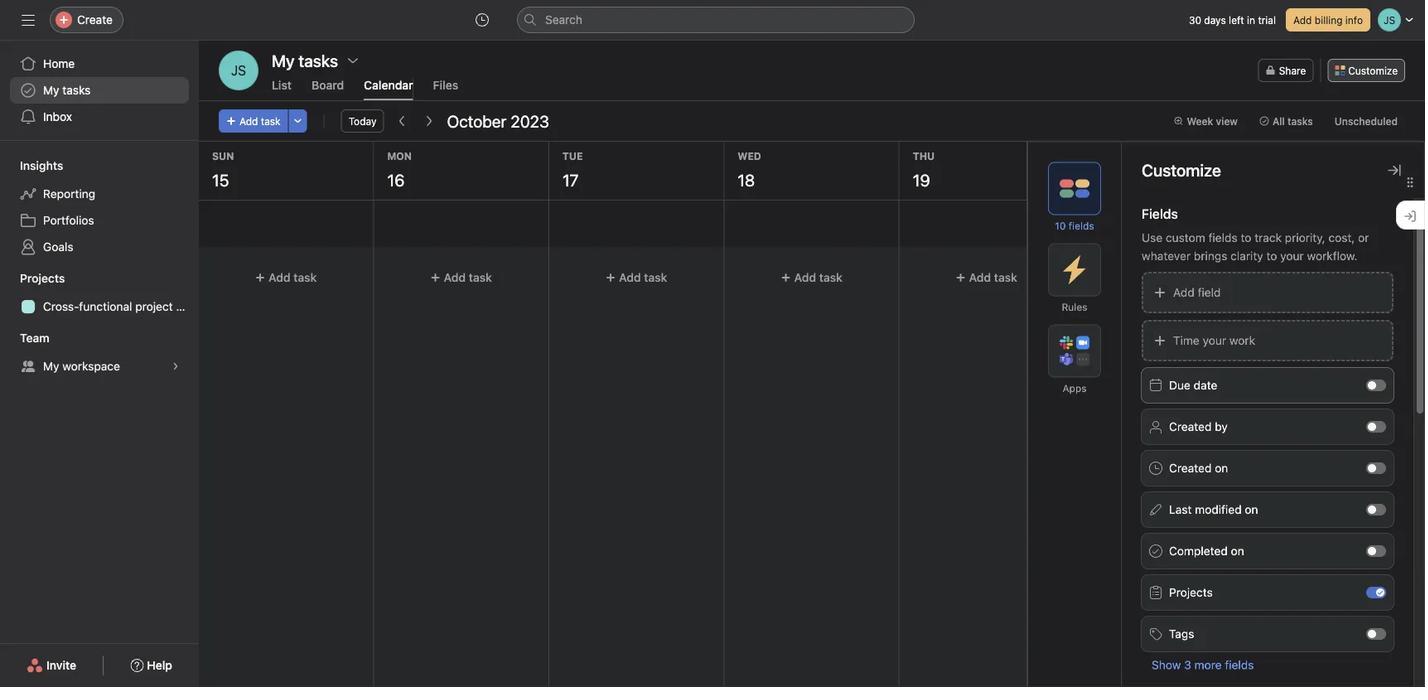 Task type: vqa. For each thing, say whether or not it's contained in the screenshot.
When tasks move to this section, what should happen automatically? to the right
no



Task type: describe. For each thing, give the bounding box(es) containing it.
hide sidebar image
[[22, 13, 35, 27]]

2023
[[511, 111, 550, 131]]

all tasks
[[1273, 115, 1314, 127]]

reporting link
[[10, 181, 189, 207]]

switch for created by
[[1367, 421, 1387, 432]]

apps
[[1063, 383, 1087, 394]]

0 horizontal spatial project
[[135, 300, 173, 313]]

created by
[[1170, 419, 1228, 433]]

insights
[[20, 159, 63, 172]]

16
[[387, 170, 405, 189]]

1 horizontal spatial to
[[1267, 249, 1278, 262]]

js
[[231, 63, 246, 78]]

cross-functional project plan
[[43, 300, 199, 313]]

files link
[[433, 78, 459, 100]]

week
[[1187, 115, 1214, 127]]

share
[[1279, 65, 1306, 76]]

board link
[[312, 78, 344, 100]]

created on
[[1170, 461, 1229, 475]]

help button
[[120, 651, 183, 680]]

your inside button
[[1203, 333, 1227, 347]]

switch for created on
[[1367, 462, 1387, 474]]

show options image
[[347, 54, 360, 67]]

invite button
[[16, 651, 87, 680]]

portfolios
[[43, 213, 94, 227]]

on for created on
[[1215, 461, 1229, 475]]

20
[[1095, 170, 1115, 189]]

sun
[[212, 150, 234, 162]]

search list box
[[517, 7, 915, 33]]

reporting
[[43, 187, 95, 201]]

switch for tags
[[1367, 628, 1387, 639]]

0 vertical spatial to
[[1241, 230, 1252, 244]]

date
[[1194, 378, 1218, 392]]

thu
[[913, 150, 935, 162]]

insights button
[[0, 157, 63, 174]]

goals
[[43, 240, 73, 254]]

close details image
[[1388, 164, 1402, 177]]

18
[[738, 170, 755, 189]]

insights element
[[0, 151, 199, 264]]

15
[[212, 170, 229, 189]]

help
[[147, 659, 172, 672]]

list
[[272, 78, 292, 92]]

october
[[447, 111, 507, 131]]

tasks for all tasks
[[1288, 115, 1314, 127]]

fields
[[1142, 206, 1179, 221]]

time your work
[[1174, 333, 1256, 347]]

30 days left in trial
[[1189, 14, 1276, 26]]

see details, my workspace image
[[171, 361, 181, 371]]

unscheduled button
[[1328, 109, 1406, 133]]

clarity
[[1231, 249, 1264, 262]]

fri
[[1088, 150, 1104, 162]]

last modified on
[[1170, 502, 1259, 516]]

draft
[[1089, 216, 1113, 228]]

functional
[[79, 300, 132, 313]]

switch for completed on
[[1367, 545, 1387, 557]]

team button
[[0, 330, 49, 346]]

trial
[[1259, 14, 1276, 26]]

calendar
[[364, 78, 413, 92]]

created for created on
[[1170, 461, 1212, 475]]

create
[[77, 13, 113, 27]]

rules
[[1062, 301, 1088, 313]]

due date
[[1170, 378, 1218, 392]]

workspace
[[62, 359, 120, 373]]

10
[[1055, 220, 1066, 232]]

created for created by
[[1170, 419, 1212, 433]]

october 2023
[[447, 111, 550, 131]]

3
[[1185, 658, 1192, 671]]

files
[[433, 78, 459, 92]]

add billing info
[[1294, 14, 1363, 26]]

1 vertical spatial projects
[[1170, 585, 1213, 599]]

wed
[[738, 150, 762, 162]]

js button
[[219, 51, 259, 90]]

portfolios link
[[10, 207, 189, 234]]

next week image
[[422, 114, 436, 128]]

list link
[[272, 78, 292, 100]]

last
[[1170, 502, 1192, 516]]

unscheduled
[[1335, 115, 1398, 127]]

my for my workspace
[[43, 359, 59, 373]]

days
[[1205, 14, 1226, 26]]

switch for projects
[[1367, 586, 1387, 598]]

sun 15
[[212, 150, 234, 189]]

my tasks
[[272, 51, 338, 70]]

my workspace link
[[10, 353, 189, 380]]

completed
[[1170, 544, 1228, 557]]

due
[[1170, 378, 1191, 392]]

tags
[[1170, 627, 1195, 640]]

add field button
[[1142, 271, 1394, 313]]

my for my tasks
[[43, 83, 59, 97]]

1 switch from the top
[[1367, 379, 1387, 391]]



Task type: locate. For each thing, give the bounding box(es) containing it.
tasks right the all
[[1288, 115, 1314, 127]]

home link
[[10, 51, 189, 77]]

billing
[[1315, 14, 1343, 26]]

1 horizontal spatial projects
[[1170, 585, 1213, 599]]

to down track
[[1267, 249, 1278, 262]]

0 horizontal spatial projects
[[20, 271, 65, 285]]

all tasks button
[[1252, 109, 1321, 133]]

fields up brings
[[1209, 230, 1238, 244]]

0 vertical spatial project
[[1116, 216, 1149, 228]]

share button
[[1259, 59, 1314, 82]]

left
[[1229, 14, 1245, 26]]

brings
[[1194, 249, 1228, 262]]

cost,
[[1329, 230, 1355, 244]]

search
[[545, 13, 583, 27]]

5 switch from the top
[[1367, 545, 1387, 557]]

work
[[1230, 333, 1256, 347]]

previous week image
[[396, 114, 409, 128]]

0 horizontal spatial on
[[1215, 461, 1229, 475]]

fields right more
[[1225, 658, 1254, 671]]

completed on
[[1170, 544, 1245, 557]]

1 vertical spatial created
[[1170, 461, 1212, 475]]

more actions image
[[293, 116, 303, 126]]

wed 18
[[738, 150, 762, 189]]

projects
[[20, 271, 65, 285], [1170, 585, 1213, 599]]

2 my from the top
[[43, 359, 59, 373]]

your inside the use custom fields to track priority, cost, or whatever brings clarity to your workflow.
[[1281, 249, 1304, 262]]

2 switch from the top
[[1367, 421, 1387, 432]]

time
[[1174, 333, 1200, 347]]

1 vertical spatial to
[[1267, 249, 1278, 262]]

projects button
[[0, 270, 65, 287]]

project left 'plan'
[[135, 300, 173, 313]]

or
[[1359, 230, 1370, 244]]

on right completed
[[1231, 544, 1245, 557]]

2 created from the top
[[1170, 461, 1212, 475]]

time your work button
[[1142, 320, 1394, 361]]

today button
[[341, 109, 384, 133]]

projects up the cross-
[[20, 271, 65, 285]]

more
[[1195, 658, 1222, 671]]

on down by
[[1215, 461, 1229, 475]]

your down priority,
[[1281, 249, 1304, 262]]

1 vertical spatial my
[[43, 359, 59, 373]]

0 horizontal spatial tasks
[[62, 83, 91, 97]]

my up inbox
[[43, 83, 59, 97]]

fri 20
[[1088, 150, 1115, 189]]

1 vertical spatial on
[[1245, 502, 1259, 516]]

tue
[[563, 150, 583, 162]]

0 vertical spatial created
[[1170, 419, 1212, 433]]

0 horizontal spatial your
[[1203, 333, 1227, 347]]

your left work
[[1203, 333, 1227, 347]]

7 switch from the top
[[1367, 628, 1387, 639]]

0 vertical spatial customize
[[1349, 65, 1398, 76]]

to up the clarity
[[1241, 230, 1252, 244]]

my inside my tasks link
[[43, 83, 59, 97]]

1 horizontal spatial customize
[[1349, 65, 1398, 76]]

0 horizontal spatial customize
[[1142, 160, 1222, 180]]

search button
[[517, 7, 915, 33]]

customize up the fields
[[1142, 160, 1222, 180]]

my tasks
[[43, 83, 91, 97]]

by
[[1215, 419, 1228, 433]]

my inside my workspace link
[[43, 359, 59, 373]]

my tasks link
[[10, 77, 189, 104]]

team
[[20, 331, 49, 345]]

created left by
[[1170, 419, 1212, 433]]

modified
[[1195, 502, 1242, 516]]

mon
[[387, 150, 412, 162]]

field
[[1198, 285, 1221, 299]]

0 vertical spatial my
[[43, 83, 59, 97]]

4 switch from the top
[[1367, 504, 1387, 515]]

on for completed on
[[1231, 544, 1245, 557]]

to
[[1241, 230, 1252, 244], [1267, 249, 1278, 262]]

tasks inside global element
[[62, 83, 91, 97]]

created down the "created by"
[[1170, 461, 1212, 475]]

1 created from the top
[[1170, 419, 1212, 433]]

global element
[[0, 41, 199, 140]]

1 vertical spatial customize
[[1142, 160, 1222, 180]]

cross-
[[43, 300, 79, 313]]

0 vertical spatial your
[[1281, 249, 1304, 262]]

tue 17
[[563, 150, 583, 189]]

customize up "unscheduled" 'dropdown button'
[[1349, 65, 1398, 76]]

0 vertical spatial projects
[[20, 271, 65, 285]]

create button
[[50, 7, 123, 33]]

show
[[1152, 658, 1181, 671]]

priority,
[[1285, 230, 1326, 244]]

2 horizontal spatial on
[[1245, 502, 1259, 516]]

1 my from the top
[[43, 83, 59, 97]]

3 switch from the top
[[1367, 462, 1387, 474]]

10 fields
[[1055, 220, 1095, 232]]

all
[[1273, 115, 1285, 127]]

projects inside dropdown button
[[20, 271, 65, 285]]

plan
[[176, 300, 199, 313]]

1 vertical spatial project
[[135, 300, 173, 313]]

goals link
[[10, 234, 189, 260]]

tasks for my tasks
[[62, 83, 91, 97]]

mon 16
[[387, 150, 412, 189]]

show 3 more fields
[[1152, 658, 1254, 671]]

1 horizontal spatial your
[[1281, 249, 1304, 262]]

projects down completed
[[1170, 585, 1213, 599]]

0 vertical spatial on
[[1215, 461, 1229, 475]]

add billing info button
[[1286, 8, 1371, 31]]

customize button
[[1328, 59, 1406, 82]]

inbox
[[43, 110, 72, 123]]

in
[[1247, 14, 1256, 26]]

17
[[563, 170, 579, 189]]

fields inside the use custom fields to track priority, cost, or whatever brings clarity to your workflow.
[[1209, 230, 1238, 244]]

0 vertical spatial tasks
[[62, 83, 91, 97]]

track
[[1255, 230, 1282, 244]]

1 vertical spatial tasks
[[1288, 115, 1314, 127]]

on right modified
[[1245, 502, 1259, 516]]

tasks inside dropdown button
[[1288, 115, 1314, 127]]

6 switch from the top
[[1367, 586, 1387, 598]]

your
[[1281, 249, 1304, 262], [1203, 333, 1227, 347]]

whatever
[[1142, 249, 1191, 262]]

my workspace
[[43, 359, 120, 373]]

thu 19
[[913, 150, 935, 189]]

1 horizontal spatial tasks
[[1288, 115, 1314, 127]]

week view button
[[1167, 109, 1246, 133]]

project up the use
[[1116, 216, 1149, 228]]

board
[[312, 78, 344, 92]]

my down team on the left of the page
[[43, 359, 59, 373]]

history image
[[476, 13, 489, 27]]

19
[[913, 170, 931, 189]]

created
[[1170, 419, 1212, 433], [1170, 461, 1212, 475]]

workflow.
[[1308, 249, 1358, 262]]

1 vertical spatial your
[[1203, 333, 1227, 347]]

projects element
[[0, 264, 199, 323]]

0 horizontal spatial to
[[1241, 230, 1252, 244]]

use
[[1142, 230, 1163, 244]]

tasks down home
[[62, 83, 91, 97]]

switch
[[1367, 379, 1387, 391], [1367, 421, 1387, 432], [1367, 462, 1387, 474], [1367, 504, 1387, 515], [1367, 545, 1387, 557], [1367, 586, 1387, 598], [1367, 628, 1387, 639]]

custom
[[1166, 230, 1206, 244]]

inbox link
[[10, 104, 189, 130]]

1 horizontal spatial project
[[1116, 216, 1149, 228]]

add field
[[1174, 285, 1221, 299]]

customize inside dropdown button
[[1349, 65, 1398, 76]]

2 vertical spatial on
[[1231, 544, 1245, 557]]

home
[[43, 57, 75, 70]]

today
[[349, 115, 377, 127]]

teams element
[[0, 323, 199, 383]]

show 3 more fields button
[[1152, 658, 1254, 671]]

1 horizontal spatial on
[[1231, 544, 1245, 557]]

brief
[[1152, 216, 1173, 228]]

use custom fields to track priority, cost, or whatever brings clarity to your workflow.
[[1142, 230, 1370, 262]]

fields right the "10"
[[1069, 220, 1095, 232]]



